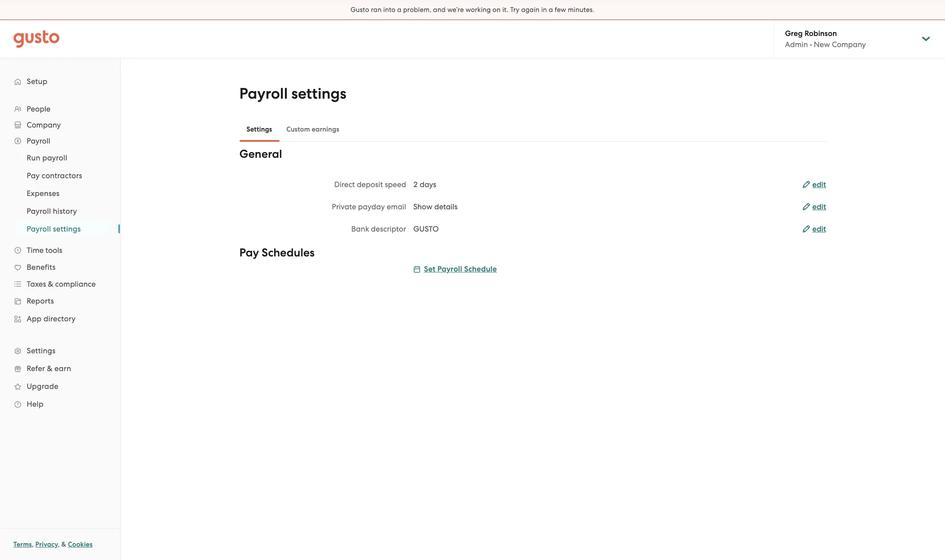 Task type: vqa. For each thing, say whether or not it's contained in the screenshot.


Task type: describe. For each thing, give the bounding box(es) containing it.
private
[[332, 202, 356, 211]]

bank
[[351, 224, 369, 233]]

upgrade
[[27, 382, 58, 391]]

•
[[810, 40, 812, 49]]

days
[[420, 180, 436, 189]]

descriptor
[[371, 224, 406, 233]]

payroll down expenses
[[27, 207, 51, 216]]

payday
[[358, 202, 385, 211]]

terms link
[[13, 541, 32, 549]]

show
[[413, 202, 432, 211]]

schedules
[[262, 246, 315, 260]]

bank descriptor
[[351, 224, 406, 233]]

payroll inside "dropdown button"
[[27, 136, 50, 145]]

payroll history
[[27, 207, 77, 216]]

direct
[[334, 180, 355, 189]]

directory
[[44, 314, 76, 323]]

set payroll schedule
[[424, 264, 497, 274]]

2 a from the left
[[549, 6, 553, 14]]

taxes & compliance button
[[9, 276, 111, 292]]

settings inside the payroll settings link
[[53, 224, 81, 233]]

privacy link
[[35, 541, 58, 549]]

benefits link
[[9, 259, 111, 275]]

app directory link
[[9, 311, 111, 327]]

1 horizontal spatial settings
[[291, 84, 346, 103]]

people
[[27, 104, 51, 113]]

robinson
[[805, 29, 837, 38]]

minutes.
[[568, 6, 595, 14]]

try
[[510, 6, 519, 14]]

schedule
[[464, 264, 497, 274]]

refer & earn link
[[9, 361, 111, 377]]

payroll settings link
[[16, 221, 111, 237]]

ran
[[371, 6, 382, 14]]

pay for pay contractors
[[27, 171, 40, 180]]

payroll
[[42, 153, 67, 162]]

3 edit from the top
[[812, 224, 826, 234]]

settings inside button
[[246, 125, 272, 133]]

greg
[[785, 29, 803, 38]]

reports link
[[9, 293, 111, 309]]

2 days
[[413, 180, 436, 189]]

edit button for details
[[803, 202, 826, 212]]

compliance
[[55, 280, 96, 288]]

& for earn
[[47, 364, 52, 373]]

edit for days
[[812, 180, 826, 189]]

2 vertical spatial &
[[61, 541, 66, 549]]

gusto
[[351, 6, 369, 14]]

company inside dropdown button
[[27, 120, 61, 129]]

direct deposit speed
[[334, 180, 406, 189]]

run payroll
[[27, 153, 67, 162]]

list containing people
[[0, 101, 120, 413]]

and
[[433, 6, 446, 14]]

setup link
[[9, 73, 111, 89]]

settings tab panel
[[239, 147, 826, 286]]

show details
[[413, 202, 458, 211]]

& for compliance
[[48, 280, 53, 288]]

people button
[[9, 101, 111, 117]]

admin
[[785, 40, 808, 49]]

payroll up time
[[27, 224, 51, 233]]

home image
[[13, 30, 60, 48]]

custom
[[286, 125, 310, 133]]

we're
[[447, 6, 464, 14]]

help link
[[9, 396, 111, 412]]

run payroll link
[[16, 150, 111, 166]]

new
[[814, 40, 830, 49]]

edit button for days
[[803, 180, 826, 190]]

benefits
[[27, 263, 56, 272]]

on
[[493, 6, 501, 14]]

custom earnings
[[286, 125, 339, 133]]

speed
[[385, 180, 406, 189]]

company button
[[9, 117, 111, 133]]

history
[[53, 207, 77, 216]]

expenses
[[27, 189, 60, 198]]

private payday email
[[332, 202, 406, 211]]

0 vertical spatial payroll settings
[[239, 84, 346, 103]]

taxes & compliance
[[27, 280, 96, 288]]

payroll button
[[9, 133, 111, 149]]



Task type: locate. For each thing, give the bounding box(es) containing it.
2 edit button from the top
[[803, 202, 826, 212]]

1 , from the left
[[32, 541, 34, 549]]

contractors
[[42, 171, 82, 180]]

company right new
[[832, 40, 866, 49]]

cookies button
[[68, 539, 93, 550]]

setup
[[27, 77, 47, 86]]

expenses link
[[16, 185, 111, 201]]

company inside greg robinson admin • new company
[[832, 40, 866, 49]]

1 vertical spatial payroll settings
[[27, 224, 81, 233]]

refer & earn
[[27, 364, 71, 373]]

a right in
[[549, 6, 553, 14]]

,
[[32, 541, 34, 549], [58, 541, 60, 549]]

upgrade link
[[9, 378, 111, 394]]

settings link
[[9, 343, 111, 359]]

2 vertical spatial edit
[[812, 224, 826, 234]]

tools
[[45, 246, 62, 255]]

payroll inside settings "tab panel"
[[437, 264, 462, 274]]

few
[[555, 6, 566, 14]]

custom earnings button
[[279, 119, 346, 140]]

problem,
[[403, 6, 431, 14]]

working
[[466, 6, 491, 14]]

run
[[27, 153, 40, 162]]

pay contractors
[[27, 171, 82, 180]]

edit for details
[[812, 202, 826, 212]]

1 list from the top
[[0, 101, 120, 413]]

2 , from the left
[[58, 541, 60, 549]]

1 horizontal spatial ,
[[58, 541, 60, 549]]

& inside refer & earn link
[[47, 364, 52, 373]]

again
[[521, 6, 540, 14]]

details
[[434, 202, 458, 211]]

list containing run payroll
[[0, 149, 120, 238]]

app
[[27, 314, 42, 323]]

0 horizontal spatial payroll settings
[[27, 224, 81, 233]]

3 edit button from the top
[[803, 224, 826, 235]]

0 horizontal spatial pay
[[27, 171, 40, 180]]

set payroll schedule link
[[413, 264, 497, 274]]

settings down history
[[53, 224, 81, 233]]

cookies
[[68, 541, 93, 549]]

0 vertical spatial settings
[[291, 84, 346, 103]]

time tools
[[27, 246, 62, 255]]

general
[[239, 147, 282, 161]]

1 vertical spatial &
[[47, 364, 52, 373]]

refer
[[27, 364, 45, 373]]

help
[[27, 400, 44, 409]]

reports
[[27, 296, 54, 305]]

& inside taxes & compliance dropdown button
[[48, 280, 53, 288]]

1 a from the left
[[397, 6, 401, 14]]

payroll settings tab list
[[239, 117, 826, 142]]

settings inside gusto navigation element
[[27, 346, 56, 355]]

gusto
[[413, 224, 439, 233]]

1 horizontal spatial pay
[[239, 246, 259, 260]]

0 vertical spatial edit
[[812, 180, 826, 189]]

settings
[[291, 84, 346, 103], [53, 224, 81, 233]]

time tools button
[[9, 242, 111, 258]]

settings up the general
[[246, 125, 272, 133]]

0 vertical spatial settings
[[246, 125, 272, 133]]

it.
[[502, 6, 508, 14]]

time
[[27, 246, 44, 255]]

privacy
[[35, 541, 58, 549]]

1 vertical spatial pay
[[239, 246, 259, 260]]

0 horizontal spatial ,
[[32, 541, 34, 549]]

0 horizontal spatial settings
[[53, 224, 81, 233]]

pay inside gusto navigation element
[[27, 171, 40, 180]]

2 vertical spatial edit button
[[803, 224, 826, 235]]

terms , privacy , & cookies
[[13, 541, 93, 549]]

gusto ran into a problem, and we're working on it. try again in a few minutes.
[[351, 6, 595, 14]]

terms
[[13, 541, 32, 549]]

1 horizontal spatial a
[[549, 6, 553, 14]]

settings button
[[239, 119, 279, 140]]

& left cookies button
[[61, 541, 66, 549]]

payroll settings down payroll history
[[27, 224, 81, 233]]

settings up the refer
[[27, 346, 56, 355]]

a right into
[[397, 6, 401, 14]]

&
[[48, 280, 53, 288], [47, 364, 52, 373], [61, 541, 66, 549]]

0 vertical spatial edit button
[[803, 180, 826, 190]]

1 vertical spatial settings
[[27, 346, 56, 355]]

2 edit from the top
[[812, 202, 826, 212]]

1 vertical spatial edit
[[812, 202, 826, 212]]

pay left schedules at the left of the page
[[239, 246, 259, 260]]

payroll
[[239, 84, 288, 103], [27, 136, 50, 145], [27, 207, 51, 216], [27, 224, 51, 233], [437, 264, 462, 274]]

0 vertical spatial &
[[48, 280, 53, 288]]

payroll history link
[[16, 203, 111, 219]]

pay down run
[[27, 171, 40, 180]]

1 vertical spatial settings
[[53, 224, 81, 233]]

set
[[424, 264, 435, 274]]

in
[[541, 6, 547, 14]]

settings
[[246, 125, 272, 133], [27, 346, 56, 355]]

pay for pay schedules
[[239, 246, 259, 260]]

edit
[[812, 180, 826, 189], [812, 202, 826, 212], [812, 224, 826, 234]]

, left cookies button
[[58, 541, 60, 549]]

a
[[397, 6, 401, 14], [549, 6, 553, 14]]

pay inside settings "tab panel"
[[239, 246, 259, 260]]

1 edit from the top
[[812, 180, 826, 189]]

greg robinson admin • new company
[[785, 29, 866, 49]]

earnings
[[312, 125, 339, 133]]

0 vertical spatial company
[[832, 40, 866, 49]]

taxes
[[27, 280, 46, 288]]

earn
[[54, 364, 71, 373]]

company
[[832, 40, 866, 49], [27, 120, 61, 129]]

, left privacy link
[[32, 541, 34, 549]]

company down people
[[27, 120, 61, 129]]

pay contractors link
[[16, 168, 111, 184]]

0 horizontal spatial company
[[27, 120, 61, 129]]

pay schedules
[[239, 246, 315, 260]]

payroll settings inside gusto navigation element
[[27, 224, 81, 233]]

0 horizontal spatial settings
[[27, 346, 56, 355]]

into
[[383, 6, 396, 14]]

2
[[413, 180, 418, 189]]

& right taxes
[[48, 280, 53, 288]]

app directory
[[27, 314, 76, 323]]

0 horizontal spatial a
[[397, 6, 401, 14]]

1 horizontal spatial payroll settings
[[239, 84, 346, 103]]

1 horizontal spatial company
[[832, 40, 866, 49]]

1 vertical spatial edit button
[[803, 202, 826, 212]]

email
[[387, 202, 406, 211]]

1 edit button from the top
[[803, 180, 826, 190]]

payroll up run
[[27, 136, 50, 145]]

0 vertical spatial pay
[[27, 171, 40, 180]]

payroll right set
[[437, 264, 462, 274]]

1 horizontal spatial settings
[[246, 125, 272, 133]]

1 vertical spatial company
[[27, 120, 61, 129]]

gusto navigation element
[[0, 58, 120, 427]]

deposit
[[357, 180, 383, 189]]

settings up custom earnings button
[[291, 84, 346, 103]]

list
[[0, 101, 120, 413], [0, 149, 120, 238]]

payroll settings up custom
[[239, 84, 346, 103]]

2 list from the top
[[0, 149, 120, 238]]

payroll up settings button on the top of the page
[[239, 84, 288, 103]]

& left earn
[[47, 364, 52, 373]]



